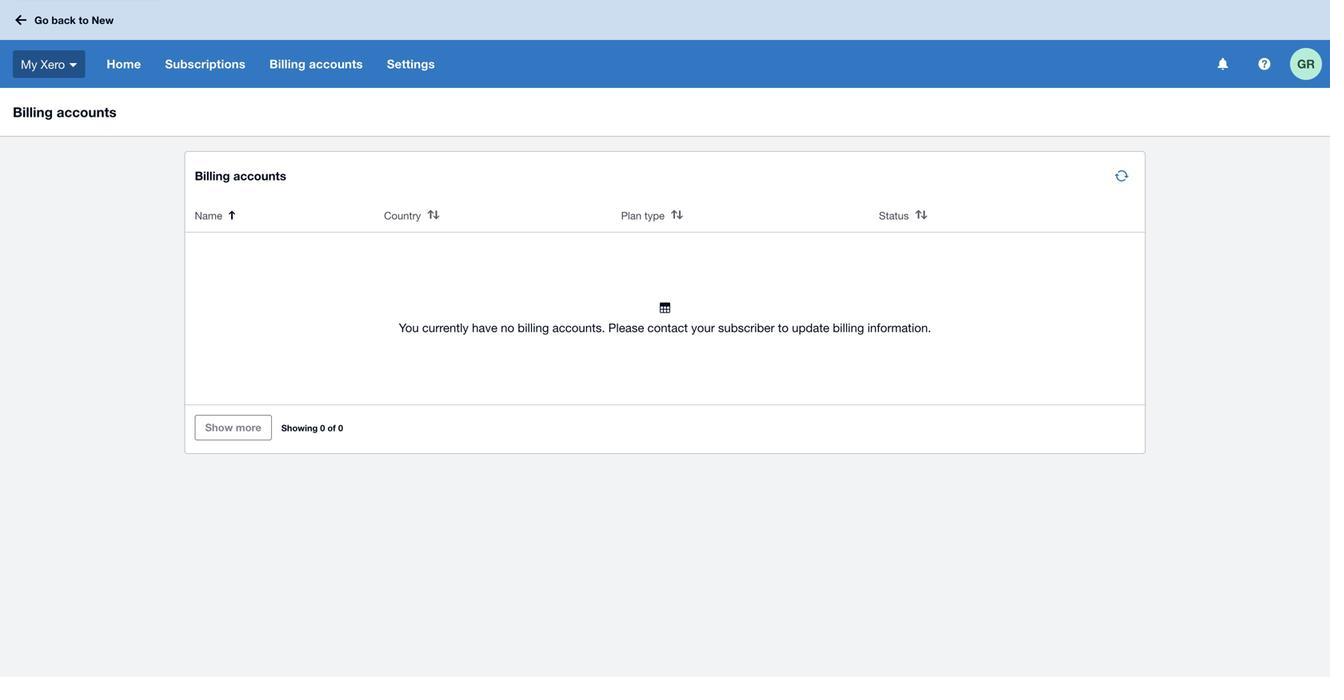 Task type: vqa. For each thing, say whether or not it's contained in the screenshot.
terry turtle
no



Task type: describe. For each thing, give the bounding box(es) containing it.
country
[[384, 210, 421, 222]]

plan type button
[[622, 210, 684, 222]]

svg image inside my xero popup button
[[69, 63, 77, 67]]

subscriber
[[719, 321, 775, 335]]

name
[[195, 210, 222, 222]]

home link
[[95, 40, 153, 88]]

to inside banner
[[79, 14, 89, 26]]

you currently have no billing accounts. please contact your subscriber to update billing information.
[[399, 321, 932, 335]]

accounts.
[[553, 321, 605, 335]]

banner containing home
[[0, 0, 1331, 88]]

subscriptions
[[165, 57, 246, 71]]

2 vertical spatial billing
[[195, 169, 230, 183]]

contact
[[648, 321, 688, 335]]

show
[[205, 422, 233, 434]]

settings button
[[375, 40, 447, 88]]

show more button
[[195, 415, 272, 441]]

you
[[399, 321, 419, 335]]

information.
[[868, 321, 932, 335]]

have
[[472, 321, 498, 335]]

new
[[92, 14, 114, 26]]

svg image inside go back to new link
[[15, 15, 26, 25]]

update
[[792, 321, 830, 335]]

0 vertical spatial billing
[[270, 57, 306, 71]]

your
[[692, 321, 715, 335]]

1 vertical spatial accounts
[[57, 104, 117, 120]]

go back to new link
[[10, 6, 123, 34]]

currently
[[422, 321, 469, 335]]

country button
[[384, 210, 440, 222]]

1 vertical spatial billing accounts
[[13, 104, 117, 120]]

status button
[[880, 210, 928, 222]]

home
[[107, 57, 141, 71]]

go back to new
[[34, 14, 114, 26]]

0 vertical spatial billing accounts
[[270, 57, 363, 71]]

xero
[[41, 57, 65, 71]]



Task type: locate. For each thing, give the bounding box(es) containing it.
settings
[[387, 57, 435, 71]]

type
[[645, 210, 665, 222]]

1 horizontal spatial accounts
[[234, 169, 286, 183]]

accounts
[[309, 57, 363, 71], [57, 104, 117, 120], [234, 169, 286, 183]]

to left update on the right of page
[[778, 321, 789, 335]]

0 horizontal spatial accounts
[[57, 104, 117, 120]]

plan type
[[622, 210, 665, 222]]

status
[[880, 210, 909, 222]]

of
[[328, 423, 336, 434]]

0 horizontal spatial svg image
[[15, 15, 26, 25]]

1 vertical spatial to
[[778, 321, 789, 335]]

show more
[[205, 422, 262, 434]]

accounts left settings
[[309, 57, 363, 71]]

0 vertical spatial to
[[79, 14, 89, 26]]

0 right of
[[338, 423, 343, 434]]

billing accounts
[[270, 57, 363, 71], [13, 104, 117, 120], [195, 169, 286, 183]]

svg image
[[1219, 58, 1229, 70]]

banner
[[0, 0, 1331, 88]]

0 left of
[[320, 423, 325, 434]]

billing right no
[[518, 321, 549, 335]]

0 horizontal spatial to
[[79, 14, 89, 26]]

go
[[34, 14, 49, 26]]

2 horizontal spatial billing
[[270, 57, 306, 71]]

1 vertical spatial billing
[[13, 104, 53, 120]]

to
[[79, 14, 89, 26], [778, 321, 789, 335]]

1 horizontal spatial billing
[[833, 321, 865, 335]]

1 billing from the left
[[518, 321, 549, 335]]

2 vertical spatial billing accounts
[[195, 169, 286, 183]]

subscriptions link
[[153, 40, 258, 88]]

2 0 from the left
[[338, 423, 343, 434]]

my xero
[[21, 57, 65, 71]]

gr
[[1298, 57, 1316, 71]]

billing right update on the right of page
[[833, 321, 865, 335]]

billing
[[270, 57, 306, 71], [13, 104, 53, 120], [195, 169, 230, 183]]

no
[[501, 321, 515, 335]]

2 billing from the left
[[833, 321, 865, 335]]

billing accounts link
[[258, 40, 375, 88]]

showing
[[282, 423, 318, 434]]

2 horizontal spatial accounts
[[309, 57, 363, 71]]

2 horizontal spatial svg image
[[1259, 58, 1271, 70]]

more
[[236, 422, 262, 434]]

1 horizontal spatial 0
[[338, 423, 343, 434]]

0 horizontal spatial billing
[[13, 104, 53, 120]]

1 0 from the left
[[320, 423, 325, 434]]

to left the new
[[79, 14, 89, 26]]

1 horizontal spatial to
[[778, 321, 789, 335]]

my
[[21, 57, 37, 71]]

1 horizontal spatial billing
[[195, 169, 230, 183]]

back
[[52, 14, 76, 26]]

gr button
[[1291, 40, 1331, 88]]

accounts down xero
[[57, 104, 117, 120]]

svg image
[[15, 15, 26, 25], [1259, 58, 1271, 70], [69, 63, 77, 67]]

billing
[[518, 321, 549, 335], [833, 321, 865, 335]]

svg image right xero
[[69, 63, 77, 67]]

0 horizontal spatial 0
[[320, 423, 325, 434]]

my xero button
[[0, 40, 95, 88]]

0
[[320, 423, 325, 434], [338, 423, 343, 434]]

accounts up the name button
[[234, 169, 286, 183]]

please
[[609, 321, 645, 335]]

showing 0 of 0
[[282, 423, 343, 434]]

1 horizontal spatial svg image
[[69, 63, 77, 67]]

svg image left gr
[[1259, 58, 1271, 70]]

0 horizontal spatial billing
[[518, 321, 549, 335]]

plan
[[622, 210, 642, 222]]

0 vertical spatial accounts
[[309, 57, 363, 71]]

2 vertical spatial accounts
[[234, 169, 286, 183]]

svg image left the go
[[15, 15, 26, 25]]

name button
[[195, 210, 235, 222]]



